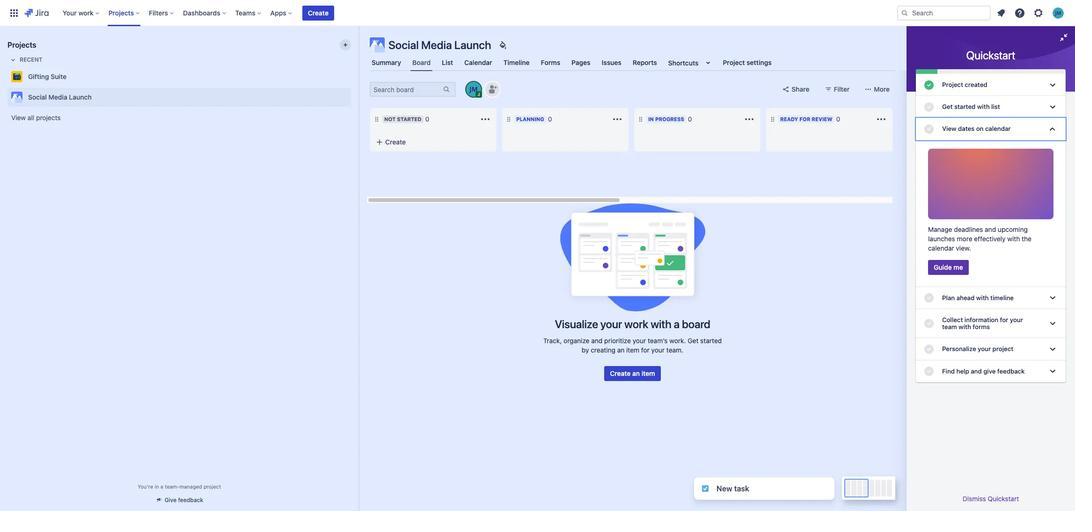 Task type: locate. For each thing, give the bounding box(es) containing it.
project inside dropdown button
[[942, 81, 963, 88]]

dates
[[958, 125, 975, 133]]

0 vertical spatial feedback
[[997, 368, 1025, 375]]

view dates on calendar
[[942, 125, 1011, 133]]

create right apps popup button
[[308, 9, 329, 17]]

2 vertical spatial and
[[971, 368, 982, 375]]

0 horizontal spatial item
[[626, 346, 639, 354]]

with
[[977, 103, 990, 111], [1007, 235, 1020, 243], [976, 294, 989, 302], [651, 318, 671, 331], [959, 323, 971, 331]]

0 horizontal spatial a
[[160, 484, 163, 490]]

1 horizontal spatial projects
[[108, 9, 134, 17]]

column actions menu image for review
[[876, 114, 887, 125]]

work right "your"
[[78, 9, 93, 17]]

notifications image
[[996, 7, 1007, 18]]

2 horizontal spatial create
[[610, 370, 631, 378]]

started
[[954, 103, 976, 111], [397, 116, 421, 122], [700, 337, 722, 345]]

1 horizontal spatial started
[[700, 337, 722, 345]]

0 horizontal spatial get
[[688, 337, 699, 345]]

create down "not"
[[385, 138, 406, 146]]

work up track, organize and prioritize your team's work. get started by creating an item for your team.
[[624, 318, 648, 331]]

guide
[[934, 263, 952, 271]]

find
[[942, 368, 955, 375]]

dashboards button
[[180, 5, 230, 20]]

0 horizontal spatial project
[[204, 484, 221, 490]]

create inside primary element
[[308, 9, 329, 17]]

task icon image
[[702, 485, 709, 493]]

3 chevron image from the top
[[1047, 318, 1058, 330]]

a up work. at the right
[[674, 318, 680, 331]]

1 horizontal spatial feedback
[[997, 368, 1025, 375]]

project right managed
[[204, 484, 221, 490]]

1 horizontal spatial calendar
[[985, 125, 1011, 133]]

visualize
[[555, 318, 598, 331]]

2 0 from the left
[[548, 115, 552, 123]]

checked image left project created
[[923, 79, 935, 91]]

0 vertical spatial for
[[800, 116, 810, 122]]

for down timeline
[[1000, 316, 1008, 324]]

project up find help and give feedback dropdown button
[[993, 346, 1013, 353]]

appswitcher icon image
[[8, 7, 20, 18]]

0 horizontal spatial column actions menu image
[[480, 114, 491, 125]]

social media launch down suite
[[28, 93, 92, 101]]

project left created on the right top
[[942, 81, 963, 88]]

recent
[[20, 56, 42, 63]]

checked image inside "plan ahead with timeline" dropdown button
[[923, 293, 935, 304]]

1 0 from the left
[[425, 115, 429, 123]]

0 vertical spatial calendar
[[985, 125, 1011, 133]]

your up prioritize
[[600, 318, 622, 331]]

1 vertical spatial project
[[942, 81, 963, 88]]

1 vertical spatial get
[[688, 337, 699, 345]]

calendar inside "dropdown button"
[[985, 125, 1011, 133]]

1 vertical spatial media
[[48, 93, 67, 101]]

for right ready
[[800, 116, 810, 122]]

started down project created
[[954, 103, 976, 111]]

a right in
[[160, 484, 163, 490]]

0 right planning
[[548, 115, 552, 123]]

project inside dropdown button
[[993, 346, 1013, 353]]

1 horizontal spatial view
[[942, 125, 956, 133]]

4 checked image from the top
[[923, 366, 935, 377]]

your profile and settings image
[[1053, 7, 1064, 18]]

in
[[648, 116, 654, 122]]

1 vertical spatial an
[[632, 370, 640, 378]]

organize
[[564, 337, 590, 345]]

help image
[[1014, 7, 1025, 18]]

reports link
[[631, 54, 659, 71]]

column actions menu image down the more
[[876, 114, 887, 125]]

1 vertical spatial work
[[624, 318, 648, 331]]

and up the creating
[[591, 337, 603, 345]]

quickstart up project created dropdown button
[[966, 49, 1015, 62]]

a
[[674, 318, 680, 331], [160, 484, 163, 490]]

1 horizontal spatial a
[[674, 318, 680, 331]]

your work button
[[60, 5, 103, 20]]

1 chevron image from the top
[[1047, 124, 1058, 135]]

column actions menu image down add people icon
[[480, 114, 491, 125]]

guide me button
[[928, 260, 969, 275]]

quickstart
[[966, 49, 1015, 62], [988, 495, 1019, 503]]

column actions menu image
[[744, 114, 755, 125], [876, 114, 887, 125]]

create down the creating
[[610, 370, 631, 378]]

0 horizontal spatial calendar
[[928, 244, 954, 252]]

column actions menu image for 0
[[744, 114, 755, 125]]

1 vertical spatial and
[[591, 337, 603, 345]]

dashboards
[[183, 9, 220, 17]]

started inside the not started 0
[[397, 116, 421, 122]]

0 vertical spatial work
[[78, 9, 93, 17]]

an inside button
[[632, 370, 640, 378]]

project created button
[[916, 74, 1066, 96]]

track, organize and prioritize your team's work. get started by creating an item for your team.
[[543, 337, 722, 354]]

1 column actions menu image from the left
[[480, 114, 491, 125]]

1 vertical spatial calendar
[[928, 244, 954, 252]]

4 chevron image from the top
[[1047, 344, 1058, 355]]

3 checked image from the top
[[923, 344, 935, 355]]

3 checked image from the top
[[923, 318, 935, 330]]

0 horizontal spatial started
[[397, 116, 421, 122]]

4 0 from the left
[[836, 115, 840, 123]]

chevron image inside project created dropdown button
[[1047, 79, 1058, 91]]

your
[[1010, 316, 1023, 324], [600, 318, 622, 331], [633, 337, 646, 345], [978, 346, 991, 353], [651, 346, 665, 354]]

0 horizontal spatial project
[[723, 59, 745, 66]]

issues
[[602, 59, 621, 66]]

apps button
[[268, 5, 296, 20]]

1 horizontal spatial project
[[993, 346, 1013, 353]]

item down prioritize
[[626, 346, 639, 354]]

1 vertical spatial for
[[1000, 316, 1008, 324]]

add people image
[[487, 84, 498, 95]]

dismiss quickstart link
[[963, 495, 1019, 503]]

view for view dates on calendar
[[942, 125, 956, 133]]

chevron image inside "plan ahead with timeline" dropdown button
[[1047, 293, 1058, 304]]

board
[[682, 318, 710, 331]]

find help and give feedback button
[[916, 361, 1066, 383]]

an down prioritize
[[617, 346, 625, 354]]

an
[[617, 346, 625, 354], [632, 370, 640, 378]]

0 horizontal spatial for
[[641, 346, 650, 354]]

share
[[792, 85, 809, 93]]

started right "not"
[[397, 116, 421, 122]]

minimize image
[[1058, 32, 1069, 43]]

1 horizontal spatial column actions menu image
[[876, 114, 887, 125]]

Search field
[[897, 5, 991, 20]]

social up summary
[[388, 38, 419, 51]]

0 right the review
[[836, 115, 840, 123]]

project
[[723, 59, 745, 66], [942, 81, 963, 88]]

checked image for project
[[923, 79, 935, 91]]

1 chevron image from the top
[[1047, 79, 1058, 91]]

for inside track, organize and prioritize your team's work. get started by creating an item for your team.
[[641, 346, 650, 354]]

0 horizontal spatial social
[[28, 93, 47, 101]]

give feedback
[[165, 497, 203, 504]]

1 vertical spatial launch
[[69, 93, 92, 101]]

started down board
[[700, 337, 722, 345]]

checked image left plan at the right of page
[[923, 293, 935, 304]]

checked image for plan
[[923, 293, 935, 304]]

1 horizontal spatial project
[[942, 81, 963, 88]]

2 chevron image from the top
[[1047, 101, 1058, 113]]

chevron image inside collect information for your team with forms dropdown button
[[1047, 318, 1058, 330]]

social down gifting
[[28, 93, 47, 101]]

filters
[[149, 9, 168, 17]]

social media launch up list
[[388, 38, 491, 51]]

0 vertical spatial checked image
[[923, 79, 935, 91]]

project for project settings
[[723, 59, 745, 66]]

checked image inside find help and give feedback dropdown button
[[923, 366, 935, 377]]

feedback
[[997, 368, 1025, 375], [178, 497, 203, 504]]

1 vertical spatial create
[[385, 138, 406, 146]]

1 vertical spatial item
[[642, 370, 655, 378]]

project left settings
[[723, 59, 745, 66]]

and for give
[[971, 368, 982, 375]]

your work
[[63, 9, 93, 17]]

with inside collect information for your team with forms
[[959, 323, 971, 331]]

get started with list
[[942, 103, 1000, 111]]

1 horizontal spatial media
[[421, 38, 452, 51]]

reports
[[633, 59, 657, 66]]

0 vertical spatial item
[[626, 346, 639, 354]]

with right team
[[959, 323, 971, 331]]

and inside dropdown button
[[971, 368, 982, 375]]

with right ahead
[[976, 294, 989, 302]]

teams
[[235, 9, 255, 17]]

0 vertical spatial project
[[993, 346, 1013, 353]]

social
[[388, 38, 419, 51], [28, 93, 47, 101]]

social media launch link
[[7, 88, 347, 107]]

filters button
[[146, 5, 177, 20]]

1 horizontal spatial item
[[642, 370, 655, 378]]

you're in a team-managed project
[[138, 484, 221, 490]]

projects
[[36, 114, 61, 122]]

1 checked image from the top
[[923, 79, 935, 91]]

1 column actions menu image from the left
[[744, 114, 755, 125]]

1 horizontal spatial get
[[942, 103, 953, 111]]

planning
[[516, 116, 544, 122]]

1 horizontal spatial and
[[971, 368, 982, 375]]

0 horizontal spatial an
[[617, 346, 625, 354]]

view left "all"
[[11, 114, 26, 122]]

checked image left personalize
[[923, 344, 935, 355]]

chevron image
[[1047, 124, 1058, 135], [1047, 293, 1058, 304]]

1 vertical spatial checked image
[[923, 293, 935, 304]]

1 vertical spatial started
[[397, 116, 421, 122]]

0 vertical spatial started
[[954, 103, 976, 111]]

column actions menu image
[[480, 114, 491, 125], [612, 114, 623, 125]]

1 horizontal spatial for
[[800, 116, 810, 122]]

0 horizontal spatial column actions menu image
[[744, 114, 755, 125]]

2 vertical spatial for
[[641, 346, 650, 354]]

0 horizontal spatial view
[[11, 114, 26, 122]]

view dates on calendar button
[[916, 118, 1066, 140]]

progress bar
[[916, 69, 1066, 74]]

0 horizontal spatial projects
[[7, 41, 36, 49]]

project inside tab list
[[723, 59, 745, 66]]

started for with
[[954, 103, 976, 111]]

view inside "dropdown button"
[[942, 125, 956, 133]]

0
[[425, 115, 429, 123], [548, 115, 552, 123], [688, 115, 692, 123], [836, 115, 840, 123]]

calendar down launches
[[928, 244, 954, 252]]

new
[[717, 485, 732, 493]]

quickstart right dismiss
[[988, 495, 1019, 503]]

not started 0
[[384, 115, 429, 123]]

with left list
[[977, 103, 990, 111]]

checked image inside view dates on calendar "dropdown button"
[[923, 124, 935, 135]]

projects left filters
[[108, 9, 134, 17]]

create button
[[302, 5, 334, 20], [370, 134, 497, 151]]

2 horizontal spatial for
[[1000, 316, 1008, 324]]

tab list
[[364, 54, 901, 71]]

2 vertical spatial started
[[700, 337, 722, 345]]

1 horizontal spatial social
[[388, 38, 419, 51]]

0 vertical spatial projects
[[108, 9, 134, 17]]

0 horizontal spatial create
[[308, 9, 329, 17]]

1 vertical spatial quickstart
[[988, 495, 1019, 503]]

1 horizontal spatial column actions menu image
[[612, 114, 623, 125]]

suite
[[51, 73, 66, 81]]

media down suite
[[48, 93, 67, 101]]

chevron image inside personalize your project dropdown button
[[1047, 344, 1058, 355]]

2 horizontal spatial started
[[954, 103, 976, 111]]

feedback right give
[[997, 368, 1025, 375]]

and inside manage deadlines and upcoming launches more effectively with the calendar view.
[[985, 225, 996, 233]]

1 vertical spatial feedback
[[178, 497, 203, 504]]

1 horizontal spatial launch
[[454, 38, 491, 51]]

gifting
[[28, 73, 49, 81]]

0 horizontal spatial launch
[[69, 93, 92, 101]]

launch
[[454, 38, 491, 51], [69, 93, 92, 101]]

0 vertical spatial an
[[617, 346, 625, 354]]

1 vertical spatial a
[[160, 484, 163, 490]]

0 right progress
[[688, 115, 692, 123]]

media up list
[[421, 38, 452, 51]]

and inside track, organize and prioritize your team's work. get started by creating an item for your team.
[[591, 337, 603, 345]]

shortcuts
[[668, 59, 699, 67]]

your down timeline
[[1010, 316, 1023, 324]]

2 horizontal spatial and
[[985, 225, 996, 233]]

checked image left dates
[[923, 124, 935, 135]]

1 horizontal spatial an
[[632, 370, 640, 378]]

1 horizontal spatial social media launch
[[388, 38, 491, 51]]

manage
[[928, 225, 952, 233]]

0 vertical spatial chevron image
[[1047, 124, 1058, 135]]

project for project created
[[942, 81, 963, 88]]

2 vertical spatial checked image
[[923, 344, 935, 355]]

chevron image for plan ahead with timeline
[[1047, 293, 1058, 304]]

view all projects
[[11, 114, 61, 122]]

0 horizontal spatial work
[[78, 9, 93, 17]]

set background color image
[[497, 39, 508, 51]]

information
[[965, 316, 998, 324]]

0 vertical spatial create
[[308, 9, 329, 17]]

media
[[421, 38, 452, 51], [48, 93, 67, 101]]

jira image
[[24, 7, 49, 18], [24, 7, 49, 18]]

checked image
[[923, 101, 935, 113], [923, 124, 935, 135], [923, 318, 935, 330], [923, 366, 935, 377]]

personalize
[[942, 346, 976, 353]]

0 horizontal spatial create button
[[302, 5, 334, 20]]

create button down the not started 0
[[370, 134, 497, 151]]

your down team's
[[651, 346, 665, 354]]

checked image left get started with list
[[923, 101, 935, 113]]

view left dates
[[942, 125, 956, 133]]

an down track, organize and prioritize your team's work. get started by creating an item for your team.
[[632, 370, 640, 378]]

2 checked image from the top
[[923, 293, 935, 304]]

2 checked image from the top
[[923, 124, 935, 135]]

more button
[[859, 82, 895, 97]]

shortcuts button
[[666, 54, 715, 71]]

and
[[985, 225, 996, 233], [591, 337, 603, 345], [971, 368, 982, 375]]

1 checked image from the top
[[923, 101, 935, 113]]

your inside collect information for your team with forms
[[1010, 316, 1023, 324]]

calendar inside manage deadlines and upcoming launches more effectively with the calendar view.
[[928, 244, 954, 252]]

0 vertical spatial view
[[11, 114, 26, 122]]

1 vertical spatial create button
[[370, 134, 497, 151]]

launches
[[928, 235, 955, 243]]

item down track, organize and prioritize your team's work. get started by creating an item for your team.
[[642, 370, 655, 378]]

column actions menu image left ready
[[744, 114, 755, 125]]

chevron image for view dates on calendar
[[1047, 124, 1058, 135]]

1 vertical spatial social media launch
[[28, 93, 92, 101]]

5 chevron image from the top
[[1047, 366, 1058, 377]]

with up team's
[[651, 318, 671, 331]]

chevron image
[[1047, 79, 1058, 91], [1047, 101, 1058, 113], [1047, 318, 1058, 330], [1047, 344, 1058, 355], [1047, 366, 1058, 377]]

0 horizontal spatial feedback
[[178, 497, 203, 504]]

checked image left team
[[923, 318, 935, 330]]

1 vertical spatial chevron image
[[1047, 293, 1058, 304]]

checked image
[[923, 79, 935, 91], [923, 293, 935, 304], [923, 344, 935, 355]]

feedback down managed
[[178, 497, 203, 504]]

your
[[63, 9, 77, 17]]

0 vertical spatial media
[[421, 38, 452, 51]]

0 vertical spatial get
[[942, 103, 953, 111]]

calendar link
[[462, 54, 494, 71]]

for
[[800, 116, 810, 122], [1000, 316, 1008, 324], [641, 346, 650, 354]]

checked image inside get started with list "dropdown button"
[[923, 101, 935, 113]]

item
[[626, 346, 639, 354], [642, 370, 655, 378]]

0 vertical spatial and
[[985, 225, 996, 233]]

get down project created
[[942, 103, 953, 111]]

2 chevron image from the top
[[1047, 293, 1058, 304]]

2 column actions menu image from the left
[[876, 114, 887, 125]]

chevron image inside find help and give feedback dropdown button
[[1047, 366, 1058, 377]]

started inside get started with list "dropdown button"
[[954, 103, 976, 111]]

add to starred image
[[348, 71, 359, 82]]

0 vertical spatial create button
[[302, 5, 334, 20]]

checked image inside collect information for your team with forms dropdown button
[[923, 318, 935, 330]]

and left give
[[971, 368, 982, 375]]

create button right apps popup button
[[302, 5, 334, 20]]

forms
[[541, 59, 560, 66]]

get right work. at the right
[[688, 337, 699, 345]]

0 vertical spatial project
[[723, 59, 745, 66]]

2 vertical spatial create
[[610, 370, 631, 378]]

banner
[[0, 0, 1075, 26]]

chevron image for get started with list
[[1047, 101, 1058, 113]]

0 down the search board text field
[[425, 115, 429, 123]]

projects up recent
[[7, 41, 36, 49]]

chevron image inside get started with list "dropdown button"
[[1047, 101, 1058, 113]]

0 horizontal spatial and
[[591, 337, 603, 345]]

created
[[965, 81, 987, 88]]

calendar right on on the top right of the page
[[985, 125, 1011, 133]]

filter
[[834, 85, 850, 93]]

for down team's
[[641, 346, 650, 354]]

with down upcoming
[[1007, 235, 1020, 243]]

and up effectively
[[985, 225, 996, 233]]

column actions menu image left 'in'
[[612, 114, 623, 125]]

1 vertical spatial view
[[942, 125, 956, 133]]

checked image left find
[[923, 366, 935, 377]]

started inside track, organize and prioritize your team's work. get started by creating an item for your team.
[[700, 337, 722, 345]]



Task type: vqa. For each thing, say whether or not it's contained in the screenshot.
and in the Manage deadlines and upcoming launches more effectively with the calendar view.
yes



Task type: describe. For each thing, give the bounding box(es) containing it.
give feedback button
[[150, 493, 209, 508]]

collapse recent projects image
[[7, 54, 19, 66]]

manage deadlines and upcoming launches more effectively with the calendar view.
[[928, 225, 1032, 252]]

for inside ready for review 0
[[800, 116, 810, 122]]

track,
[[543, 337, 562, 345]]

all
[[28, 114, 34, 122]]

collect information for your team with forms button
[[916, 309, 1066, 339]]

chevron image for collect information for your team with forms
[[1047, 318, 1058, 330]]

your up the find help and give feedback
[[978, 346, 991, 353]]

timeline
[[503, 59, 530, 66]]

planning 0
[[516, 115, 552, 123]]

progress
[[655, 116, 684, 122]]

1 vertical spatial social
[[28, 93, 47, 101]]

view all projects link
[[7, 110, 351, 126]]

filter button
[[819, 82, 855, 97]]

chevron image for project created
[[1047, 79, 1058, 91]]

checked image for collect
[[923, 318, 935, 330]]

in progress 0
[[648, 115, 692, 123]]

create project image
[[342, 41, 349, 49]]

Search board text field
[[371, 83, 442, 96]]

task
[[734, 485, 749, 493]]

feedback inside dropdown button
[[997, 368, 1025, 375]]

with inside "plan ahead with timeline" dropdown button
[[976, 294, 989, 302]]

team.
[[666, 346, 683, 354]]

pages link
[[570, 54, 592, 71]]

forms link
[[539, 54, 562, 71]]

timeline link
[[502, 54, 532, 71]]

view.
[[956, 244, 971, 252]]

in
[[155, 484, 159, 490]]

create an item button
[[604, 366, 661, 381]]

1 vertical spatial project
[[204, 484, 221, 490]]

chevron image for personalize your project
[[1047, 344, 1058, 355]]

item inside track, organize and prioritize your team's work. get started by creating an item for your team.
[[626, 346, 639, 354]]

list
[[991, 103, 1000, 111]]

checked image for get
[[923, 101, 935, 113]]

0 horizontal spatial media
[[48, 93, 67, 101]]

by
[[582, 346, 589, 354]]

for inside collect information for your team with forms
[[1000, 316, 1008, 324]]

project settings link
[[721, 54, 774, 71]]

upcoming
[[998, 225, 1028, 233]]

guide me
[[934, 263, 963, 271]]

effectively
[[974, 235, 1006, 243]]

gifting suite
[[28, 73, 66, 81]]

and for prioritize
[[591, 337, 603, 345]]

chevron image for find help and give feedback
[[1047, 366, 1058, 377]]

and for upcoming
[[985, 225, 996, 233]]

0 vertical spatial social
[[388, 38, 419, 51]]

give
[[983, 368, 996, 375]]

ready
[[780, 116, 798, 122]]

search image
[[901, 9, 908, 17]]

deadlines
[[954, 225, 983, 233]]

0 horizontal spatial social media launch
[[28, 93, 92, 101]]

prioritize
[[604, 337, 631, 345]]

sidebar navigation image
[[348, 37, 369, 56]]

with inside get started with list "dropdown button"
[[977, 103, 990, 111]]

with inside manage deadlines and upcoming launches more effectively with the calendar view.
[[1007, 235, 1020, 243]]

started for 0
[[397, 116, 421, 122]]

apps
[[270, 9, 286, 17]]

board
[[412, 58, 431, 66]]

new task button
[[694, 478, 835, 500]]

team's
[[648, 337, 668, 345]]

review
[[812, 116, 832, 122]]

an inside track, organize and prioritize your team's work. get started by creating an item for your team.
[[617, 346, 625, 354]]

1 horizontal spatial create
[[385, 138, 406, 146]]

projects inside "dropdown button"
[[108, 9, 134, 17]]

3 0 from the left
[[688, 115, 692, 123]]

item inside button
[[642, 370, 655, 378]]

issues link
[[600, 54, 623, 71]]

primary element
[[6, 0, 897, 26]]

create button inside primary element
[[302, 5, 334, 20]]

view for view all projects
[[11, 114, 26, 122]]

work.
[[669, 337, 686, 345]]

more
[[957, 235, 972, 243]]

more
[[874, 85, 890, 93]]

share button
[[777, 82, 815, 97]]

banner containing your work
[[0, 0, 1075, 26]]

checked image for find
[[923, 366, 935, 377]]

get inside "dropdown button"
[[942, 103, 953, 111]]

on
[[976, 125, 984, 133]]

managed
[[179, 484, 202, 490]]

ahead
[[957, 294, 975, 302]]

0 vertical spatial a
[[674, 318, 680, 331]]

new task
[[717, 485, 749, 493]]

create inside "create an item" button
[[610, 370, 631, 378]]

work inside your work popup button
[[78, 9, 93, 17]]

collect information for your team with forms
[[942, 316, 1023, 331]]

checked image for personalize
[[923, 344, 935, 355]]

feedback inside button
[[178, 497, 203, 504]]

0 vertical spatial quickstart
[[966, 49, 1015, 62]]

personalize your project button
[[916, 339, 1066, 361]]

teams button
[[232, 5, 265, 20]]

give
[[165, 497, 177, 504]]

team-
[[165, 484, 179, 490]]

0 vertical spatial launch
[[454, 38, 491, 51]]

settings
[[747, 59, 772, 66]]

add to starred image
[[348, 92, 359, 103]]

settings image
[[1033, 7, 1044, 18]]

forms
[[973, 323, 990, 331]]

1 horizontal spatial work
[[624, 318, 648, 331]]

project settings
[[723, 59, 772, 66]]

list
[[442, 59, 453, 66]]

team
[[942, 323, 957, 331]]

your down visualize your work with a board
[[633, 337, 646, 345]]

projects button
[[106, 5, 143, 20]]

1 horizontal spatial create button
[[370, 134, 497, 151]]

dismiss
[[963, 495, 986, 503]]

get inside track, organize and prioritize your team's work. get started by creating an item for your team.
[[688, 337, 699, 345]]

not
[[384, 116, 396, 122]]

tab list containing board
[[364, 54, 901, 71]]

timeline
[[990, 294, 1014, 302]]

visualize your work with a board
[[555, 318, 710, 331]]

plan
[[942, 294, 955, 302]]

gifting suite link
[[7, 67, 347, 86]]

1 vertical spatial projects
[[7, 41, 36, 49]]

2 column actions menu image from the left
[[612, 114, 623, 125]]

you're
[[138, 484, 153, 490]]

plan ahead with timeline button
[[916, 287, 1066, 309]]

get started with list button
[[916, 96, 1066, 118]]

jeremy miller image
[[466, 82, 481, 97]]

checked image for view
[[923, 124, 935, 135]]

plan ahead with timeline
[[942, 294, 1014, 302]]

list link
[[440, 54, 455, 71]]

find help and give feedback
[[942, 368, 1025, 375]]

0 vertical spatial social media launch
[[388, 38, 491, 51]]

summary
[[372, 59, 401, 66]]



